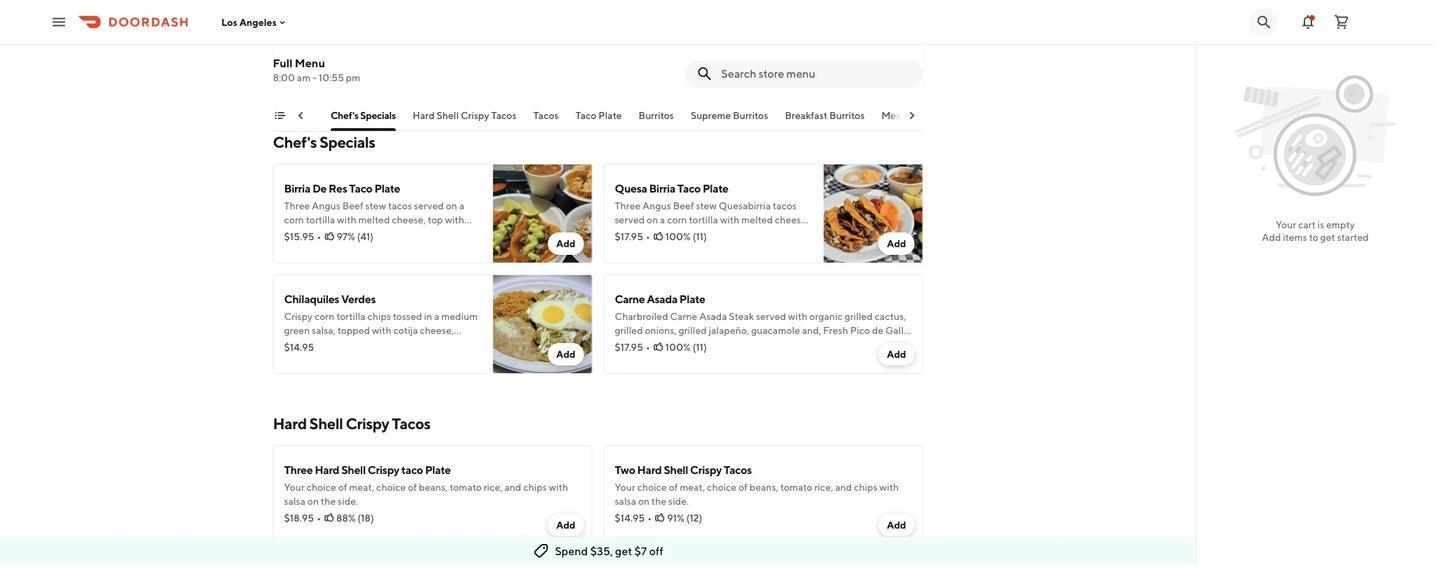 Task type: locate. For each thing, give the bounding box(es) containing it.
$18.95
[[284, 513, 314, 524]]

$17.95 • for quesa birria taco plate
[[615, 231, 650, 243]]

three hard shell crispy taco plate your choice of meat, choice of beans, tomato rice, and chips with salsa on the side.
[[284, 464, 568, 507]]

(11) down quesa birria taco plate
[[693, 231, 707, 243]]

0 vertical spatial asada
[[647, 293, 678, 306]]

$17.95 • down charbroiled
[[615, 342, 650, 353]]

2 horizontal spatial beans,
[[750, 482, 779, 493]]

beef,
[[317, 29, 340, 41]]

rice, inside two hard shell crispy tacos your choice of meat, choice of beans, tomato rice, and chips with salsa on the side.
[[815, 482, 834, 493]]

chips inside three hard shell crispy taco plate your choice of meat, choice of beans, tomato rice, and chips with salsa on the side.
[[524, 482, 547, 493]]

0 vertical spatial hard shell crispy tacos
[[413, 110, 517, 121]]

$14.95 for $14.95
[[284, 342, 314, 353]]

chef's specials down items
[[273, 133, 375, 151]]

burritos inside breakfast burritos button
[[830, 110, 865, 121]]

1 $17.95 from the top
[[615, 231, 643, 243]]

side. inside carne asada plate charbroiled carne asada steak served with organic grilled cactus, grilled onions, grilled jalapeño, guacamole and, fresh pico de gallo. choice of beans, tomato rice and warmed corn tortillas on the side.
[[888, 339, 908, 350]]

100% (11) down onions,
[[666, 342, 707, 353]]

specials
[[360, 110, 396, 121], [320, 133, 375, 151]]

0 vertical spatial $14.95
[[284, 342, 314, 353]]

birria right quesa
[[649, 182, 676, 195]]

1 vertical spatial (11)
[[693, 342, 707, 353]]

with inside two hard shell crispy tacos your choice of meat, choice of beans, tomato rice, and chips with salsa on the side.
[[880, 482, 899, 493]]

carne up onions,
[[670, 311, 698, 322]]

1 vertical spatial 100%
[[666, 342, 691, 353]]

$35,
[[590, 545, 613, 558]]

am
[[297, 72, 311, 83]]

100%
[[666, 231, 691, 243], [666, 342, 691, 353]]

al pastor taco image
[[824, 0, 923, 93]]

birria left de
[[284, 182, 311, 195]]

on inside three hard shell crispy taco plate your choice of meat, choice of beans, tomato rice, and chips with salsa on the side.
[[308, 496, 319, 507]]

(11) left rice
[[693, 342, 707, 353]]

tomato inside three hard shell crispy taco plate your choice of meat, choice of beans, tomato rice, and chips with salsa on the side.
[[450, 482, 482, 493]]

chef's down "popular items" button
[[273, 133, 317, 151]]

2 rice, from the left
[[815, 482, 834, 493]]

1 horizontal spatial rice,
[[815, 482, 834, 493]]

1 horizontal spatial beans,
[[660, 339, 689, 350]]

1 vertical spatial $17.95
[[615, 342, 643, 353]]

8:00
[[273, 72, 295, 83]]

with
[[788, 311, 808, 322], [549, 482, 568, 493], [880, 482, 899, 493]]

0 horizontal spatial get
[[615, 545, 633, 558]]

2 100% (11) from the top
[[666, 342, 707, 353]]

100% down quesa birria taco plate
[[666, 231, 691, 243]]

0 vertical spatial $17.95 •
[[615, 231, 650, 243]]

1 vertical spatial $17.95 •
[[615, 342, 650, 353]]

1 horizontal spatial taco
[[576, 110, 597, 121]]

0 vertical spatial (11)
[[693, 231, 707, 243]]

to
[[1310, 232, 1319, 243]]

2 choice from the left
[[376, 482, 406, 493]]

beans,
[[660, 339, 689, 350], [419, 482, 448, 493], [750, 482, 779, 493]]

1 vertical spatial asada
[[700, 311, 727, 322]]

crispy inside two hard shell crispy tacos your choice of meat, choice of beans, tomato rice, and chips with salsa on the side.
[[690, 464, 722, 477]]

salsa up $18.95
[[284, 496, 306, 507]]

1 vertical spatial chef's
[[273, 133, 317, 151]]

grilled right onions,
[[679, 325, 707, 336]]

2 (11) from the top
[[693, 342, 707, 353]]

breakfast burritos
[[785, 110, 865, 121]]

91% (12)
[[667, 513, 703, 524]]

chips inside two hard shell crispy tacos your choice of meat, choice of beans, tomato rice, and chips with salsa on the side.
[[854, 482, 878, 493]]

your inside your cart is empty add items to get started
[[1276, 219, 1297, 231]]

chef's
[[331, 110, 359, 121], [273, 133, 317, 151]]

chef's specials down pm
[[331, 110, 396, 121]]

two hard shell crispy tacos your choice of meat, choice of beans, tomato rice, and chips with salsa on the side.
[[615, 464, 899, 507]]

choice
[[307, 482, 336, 493], [376, 482, 406, 493], [638, 482, 667, 493], [707, 482, 737, 493]]

supreme burritos
[[691, 110, 769, 121]]

open menu image
[[50, 14, 67, 30]]

angeles
[[240, 16, 277, 28]]

and inside two hard shell crispy tacos your choice of meat, choice of beans, tomato rice, and chips with salsa on the side.
[[836, 482, 852, 493]]

burritos inside supreme burritos button
[[733, 110, 769, 121]]

2 burritos from the left
[[733, 110, 769, 121]]

0 vertical spatial $17.95
[[615, 231, 643, 243]]

1 horizontal spatial side.
[[669, 496, 689, 507]]

taco plate button
[[576, 109, 622, 131]]

chef's down pm
[[331, 110, 359, 121]]

de
[[313, 182, 327, 195]]

1 birria from the left
[[284, 182, 311, 195]]

$14.95
[[284, 342, 314, 353], [615, 513, 645, 524]]

chef's specials
[[331, 110, 396, 121], [273, 133, 375, 151]]

0 horizontal spatial the
[[321, 496, 336, 507]]

0 horizontal spatial taco
[[349, 182, 373, 195]]

0 vertical spatial chef's specials
[[331, 110, 396, 121]]

1 salsa from the left
[[284, 496, 306, 507]]

burritos left supreme
[[639, 110, 674, 121]]

meat, inside three hard shell crispy taco plate your choice of meat, choice of beans, tomato rice, and chips with salsa on the side.
[[349, 482, 375, 493]]

• right $18.95
[[317, 513, 321, 524]]

pork
[[663, 36, 683, 48]]

and inside marinated pork w/onions and cilantro 82% (40)
[[729, 36, 745, 48]]

2 horizontal spatial taco
[[678, 182, 701, 195]]

• left 91%
[[648, 513, 652, 524]]

88%
[[336, 513, 356, 524]]

is
[[1318, 219, 1325, 231]]

the up the '$14.95 •'
[[652, 496, 667, 507]]

1 horizontal spatial chips
[[854, 482, 878, 493]]

1 vertical spatial 100% (11)
[[666, 342, 707, 353]]

side. up 91%
[[669, 496, 689, 507]]

1 horizontal spatial with
[[788, 311, 808, 322]]

2 horizontal spatial grilled
[[845, 311, 873, 322]]

0 vertical spatial 100% (11)
[[666, 231, 707, 243]]

specials down pm
[[360, 110, 396, 121]]

0 horizontal spatial $14.95
[[284, 342, 314, 353]]

your down two
[[615, 482, 636, 493]]

100% (11) down quesa birria taco plate
[[666, 231, 707, 243]]

grilled
[[284, 29, 315, 41], [342, 29, 372, 41], [432, 29, 462, 41]]

fresh
[[824, 325, 849, 336]]

taco right quesa
[[678, 182, 701, 195]]

$14.95 •
[[615, 513, 652, 524]]

0 horizontal spatial tomato
[[450, 482, 482, 493]]

• for two hard shell crispy tacos
[[648, 513, 652, 524]]

0 horizontal spatial side.
[[338, 496, 358, 507]]

• for quesa birria taco plate
[[646, 231, 650, 243]]

$17.95 down quesa
[[615, 231, 643, 243]]

the
[[871, 339, 886, 350], [321, 496, 336, 507], [652, 496, 667, 507]]

taco
[[401, 464, 423, 477]]

shell
[[437, 110, 459, 121], [310, 415, 343, 433], [341, 464, 366, 477], [664, 464, 689, 477]]

100% (11)
[[666, 231, 707, 243], [666, 342, 707, 353]]

side.
[[888, 339, 908, 350], [338, 496, 358, 507], [669, 496, 689, 507]]

plate
[[599, 110, 622, 121], [375, 182, 400, 195], [703, 182, 729, 195], [680, 293, 706, 306], [425, 464, 451, 477]]

0 horizontal spatial burritos
[[639, 110, 674, 121]]

grilled up the cajun
[[284, 29, 315, 41]]

jumbo
[[313, 43, 344, 55]]

specials up birria de res taco plate
[[320, 133, 375, 151]]

0 horizontal spatial chips
[[524, 482, 547, 493]]

2 birria from the left
[[649, 182, 676, 195]]

1 $17.95 • from the top
[[615, 231, 650, 243]]

supreme burritos button
[[691, 109, 769, 131]]

0 horizontal spatial rice,
[[484, 482, 503, 493]]

birria de res taco plate
[[284, 182, 400, 195]]

asada up charbroiled
[[647, 293, 678, 306]]

asada up jalapeño,
[[700, 311, 727, 322]]

2 horizontal spatial burritos
[[830, 110, 865, 121]]

91%
[[667, 513, 685, 524]]

1 rice, from the left
[[484, 482, 503, 493]]

$17.95 for carne asada plate
[[615, 342, 643, 353]]

0 horizontal spatial asada
[[647, 293, 678, 306]]

crispy inside button
[[461, 110, 490, 121]]

Item Search search field
[[722, 66, 912, 81]]

the down de
[[871, 339, 886, 350]]

your down three
[[284, 482, 305, 493]]

side. up 88% in the left bottom of the page
[[338, 496, 358, 507]]

1 horizontal spatial grilled
[[342, 29, 372, 41]]

with inside three hard shell crispy taco plate your choice of meat, choice of beans, tomato rice, and chips with salsa on the side.
[[549, 482, 568, 493]]

and inside three hard shell crispy taco plate your choice of meat, choice of beans, tomato rice, and chips with salsa on the side.
[[505, 482, 522, 493]]

1 vertical spatial get
[[615, 545, 633, 558]]

burritos right supreme
[[733, 110, 769, 121]]

items
[[289, 110, 314, 121]]

0 vertical spatial 100%
[[666, 231, 691, 243]]

0 vertical spatial chef's
[[331, 110, 359, 121]]

• for birria de res taco plate
[[317, 231, 321, 243]]

1 horizontal spatial salsa
[[615, 496, 636, 507]]

taco right 'tacos' button
[[576, 110, 597, 121]]

3 burritos from the left
[[830, 110, 865, 121]]

100% (11) for carne asada plate
[[666, 342, 707, 353]]

1 100% (11) from the top
[[666, 231, 707, 243]]

1 vertical spatial $14.95
[[615, 513, 645, 524]]

$15.95
[[284, 231, 314, 243]]

empty
[[1327, 219, 1356, 231]]

cart
[[1299, 219, 1316, 231]]

burritos right breakfast
[[830, 110, 865, 121]]

1 horizontal spatial asada
[[700, 311, 727, 322]]

1 grilled from the left
[[284, 29, 315, 41]]

shell inside button
[[437, 110, 459, 121]]

on up $18.95 •
[[308, 496, 319, 507]]

1 horizontal spatial meat,
[[680, 482, 705, 493]]

plate inside button
[[599, 110, 622, 121]]

on down pico
[[857, 339, 869, 350]]

1 meat, from the left
[[349, 482, 375, 493]]

• down quesa
[[646, 231, 650, 243]]

$17.95 •
[[615, 231, 650, 243], [615, 342, 650, 353]]

2 horizontal spatial on
[[857, 339, 869, 350]]

2 horizontal spatial grilled
[[432, 29, 462, 41]]

0 horizontal spatial birria
[[284, 182, 311, 195]]

salsa up the '$14.95 •'
[[615, 496, 636, 507]]

1 horizontal spatial $14.95
[[615, 513, 645, 524]]

chips
[[524, 482, 547, 493], [854, 482, 878, 493]]

the inside three hard shell crispy taco plate your choice of meat, choice of beans, tomato rice, and chips with salsa on the side.
[[321, 496, 336, 507]]

meat,
[[349, 482, 375, 493], [680, 482, 705, 493]]

chilaquiles verdes image
[[493, 275, 593, 374]]

gallo.
[[886, 325, 912, 336]]

100% (11) for quesa birria taco plate
[[666, 231, 707, 243]]

(11)
[[693, 231, 707, 243], [693, 342, 707, 353]]

burritos
[[639, 110, 674, 121], [733, 110, 769, 121], [830, 110, 865, 121]]

1 horizontal spatial on
[[638, 496, 650, 507]]

2 meat, from the left
[[680, 482, 705, 493]]

$17.95 for quesa birria taco plate
[[615, 231, 643, 243]]

menu
[[295, 56, 325, 70]]

2 horizontal spatial tomato
[[781, 482, 813, 493]]

1 horizontal spatial birria
[[649, 182, 676, 195]]

1 vertical spatial chef's specials
[[273, 133, 375, 151]]

quesa
[[615, 182, 647, 195]]

grilled up shrimp.
[[342, 29, 372, 41]]

0 horizontal spatial salsa
[[284, 496, 306, 507]]

meat, up (18)
[[349, 482, 375, 493]]

$14.95 for $14.95 •
[[615, 513, 645, 524]]

grilled right chicken
[[432, 29, 462, 41]]

los angeles
[[221, 16, 277, 28]]

two
[[615, 464, 636, 477]]

0 horizontal spatial meat,
[[349, 482, 375, 493]]

salsa
[[284, 496, 306, 507], [615, 496, 636, 507]]

the up $18.95 •
[[321, 496, 336, 507]]

grilled up pico
[[845, 311, 873, 322]]

onions,
[[645, 325, 677, 336]]

and
[[413, 29, 430, 41], [729, 36, 745, 48], [743, 339, 760, 350], [505, 482, 522, 493], [836, 482, 852, 493]]

4 choice from the left
[[707, 482, 737, 493]]

1 horizontal spatial the
[[652, 496, 667, 507]]

super happy nachos image
[[493, 0, 593, 93]]

$16.95
[[284, 60, 314, 71]]

$14.95 up $7
[[615, 513, 645, 524]]

2 horizontal spatial with
[[880, 482, 899, 493]]

side. down gallo.
[[888, 339, 908, 350]]

$17.95 down charbroiled
[[615, 342, 643, 353]]

beans, inside three hard shell crispy taco plate your choice of meat, choice of beans, tomato rice, and chips with salsa on the side.
[[419, 482, 448, 493]]

chilaquiles verdes
[[284, 293, 376, 306]]

chilaquiles
[[284, 293, 339, 306]]

1 chips from the left
[[524, 482, 547, 493]]

2 $17.95 from the top
[[615, 342, 643, 353]]

los angeles button
[[221, 16, 288, 28]]

2 chips from the left
[[854, 482, 878, 493]]

100% for quesa birria taco plate
[[666, 231, 691, 243]]

2 salsa from the left
[[615, 496, 636, 507]]

2 $17.95 • from the top
[[615, 342, 650, 353]]

0 horizontal spatial with
[[549, 482, 568, 493]]

shrimp.
[[346, 43, 380, 55]]

1 vertical spatial hard shell crispy tacos
[[273, 415, 431, 433]]

meat, inside two hard shell crispy tacos your choice of meat, choice of beans, tomato rice, and chips with salsa on the side.
[[680, 482, 705, 493]]

$17.95 • down quesa
[[615, 231, 650, 243]]

• down onions,
[[646, 342, 650, 353]]

2 100% from the top
[[666, 342, 691, 353]]

0 horizontal spatial carne
[[615, 293, 645, 306]]

1 vertical spatial carne
[[670, 311, 698, 322]]

0 vertical spatial specials
[[360, 110, 396, 121]]

1 (11) from the top
[[693, 231, 707, 243]]

salsa inside three hard shell crispy taco plate your choice of meat, choice of beans, tomato rice, and chips with salsa on the side.
[[284, 496, 306, 507]]

side. inside two hard shell crispy tacos your choice of meat, choice of beans, tomato rice, and chips with salsa on the side.
[[669, 496, 689, 507]]

on
[[857, 339, 869, 350], [308, 496, 319, 507], [638, 496, 650, 507]]

$18.95 •
[[284, 513, 321, 524]]

meat, up (12)
[[680, 482, 705, 493]]

1 horizontal spatial your
[[615, 482, 636, 493]]

0 horizontal spatial on
[[308, 496, 319, 507]]

your up items
[[1276, 219, 1297, 231]]

(40)
[[685, 53, 705, 64]]

0 horizontal spatial grilled
[[284, 29, 315, 41]]

get right to
[[1321, 232, 1336, 243]]

taco
[[576, 110, 597, 121], [349, 182, 373, 195], [678, 182, 701, 195]]

on up the '$14.95 •'
[[638, 496, 650, 507]]

2 horizontal spatial side.
[[888, 339, 908, 350]]

tomato inside carne asada plate charbroiled carne asada steak served with organic grilled cactus, grilled onions, grilled jalapeño, guacamole and, fresh pico de gallo. choice of beans, tomato rice and warmed corn tortillas on the side.
[[691, 339, 723, 350]]

1 horizontal spatial chef's
[[331, 110, 359, 121]]

carne up charbroiled
[[615, 293, 645, 306]]

0 horizontal spatial your
[[284, 482, 305, 493]]

get inside your cart is empty add items to get started
[[1321, 232, 1336, 243]]

0 horizontal spatial beans,
[[419, 482, 448, 493]]

$14.95 down chilaquiles
[[284, 342, 314, 353]]

2 horizontal spatial your
[[1276, 219, 1297, 231]]

(12)
[[687, 513, 703, 524]]

grilled up choice
[[615, 325, 643, 336]]

0 vertical spatial get
[[1321, 232, 1336, 243]]

2 horizontal spatial the
[[871, 339, 886, 350]]

marinated
[[615, 36, 661, 48]]

shell inside two hard shell crispy tacos your choice of meat, choice of beans, tomato rice, and chips with salsa on the side.
[[664, 464, 689, 477]]

taco right res
[[349, 182, 373, 195]]

1 horizontal spatial get
[[1321, 232, 1336, 243]]

0 horizontal spatial grilled
[[615, 325, 643, 336]]

burritos for breakfast burritos
[[830, 110, 865, 121]]

items
[[1284, 232, 1308, 243]]

100% down onions,
[[666, 342, 691, 353]]

1 horizontal spatial burritos
[[733, 110, 769, 121]]

1 horizontal spatial tomato
[[691, 339, 723, 350]]

1 100% from the top
[[666, 231, 691, 243]]

• right $15.95
[[317, 231, 321, 243]]

get left $7
[[615, 545, 633, 558]]

-
[[313, 72, 317, 83]]

3 choice from the left
[[638, 482, 667, 493]]



Task type: describe. For each thing, give the bounding box(es) containing it.
rice, inside three hard shell crispy taco plate your choice of meat, choice of beans, tomato rice, and chips with salsa on the side.
[[484, 482, 503, 493]]

nachos
[[350, 11, 388, 24]]

de
[[872, 325, 884, 336]]

spend
[[555, 545, 588, 558]]

tomato inside two hard shell crispy tacos your choice of meat, choice of beans, tomato rice, and chips with salsa on the side.
[[781, 482, 813, 493]]

tacos inside two hard shell crispy tacos your choice of meat, choice of beans, tomato rice, and chips with salsa on the side.
[[724, 464, 752, 477]]

organic
[[810, 311, 843, 322]]

super happy nachos grilled beef, grilled chicken and grilled cajun jumbo shrimp.
[[284, 11, 462, 55]]

10:55
[[319, 72, 344, 83]]

breakfast
[[785, 110, 828, 121]]

$17.95 • for carne asada plate
[[615, 342, 650, 353]]

rice
[[725, 339, 741, 350]]

and inside carne asada plate charbroiled carne asada steak served with organic grilled cactus, grilled onions, grilled jalapeño, guacamole and, fresh pico de gallo. choice of beans, tomato rice and warmed corn tortillas on the side.
[[743, 339, 760, 350]]

(11) for quesa birria taco plate
[[693, 231, 707, 243]]

on inside two hard shell crispy tacos your choice of meat, choice of beans, tomato rice, and chips with salsa on the side.
[[638, 496, 650, 507]]

tortillas
[[822, 339, 855, 350]]

mexican
[[882, 110, 920, 121]]

82%
[[664, 53, 683, 64]]

with inside carne asada plate charbroiled carne asada steak served with organic grilled cactus, grilled onions, grilled jalapeño, guacamole and, fresh pico de gallo. choice of beans, tomato rice and warmed corn tortillas on the side.
[[788, 311, 808, 322]]

guacamole
[[752, 325, 801, 336]]

1 horizontal spatial grilled
[[679, 325, 707, 336]]

of inside carne asada plate charbroiled carne asada steak served with organic grilled cactus, grilled onions, grilled jalapeño, guacamole and, fresh pico de gallo. choice of beans, tomato rice and warmed corn tortillas on the side.
[[649, 339, 658, 350]]

burritos for supreme burritos
[[733, 110, 769, 121]]

• for three hard shell crispy taco plate
[[317, 513, 321, 524]]

1 burritos from the left
[[639, 110, 674, 121]]

taco inside button
[[576, 110, 597, 121]]

hard shell crispy tacos button
[[413, 109, 517, 131]]

super
[[284, 11, 314, 24]]

(18)
[[358, 513, 374, 524]]

hard inside two hard shell crispy tacos your choice of meat, choice of beans, tomato rice, and chips with salsa on the side.
[[638, 464, 662, 477]]

1 horizontal spatial carne
[[670, 311, 698, 322]]

hard inside hard shell crispy tacos button
[[413, 110, 435, 121]]

marinated pork w/onions and cilantro 82% (40)
[[615, 36, 781, 64]]

show menu categories image
[[274, 110, 286, 121]]

2 grilled from the left
[[342, 29, 372, 41]]

carne asada plate charbroiled carne asada steak served with organic grilled cactus, grilled onions, grilled jalapeño, guacamole and, fresh pico de gallo. choice of beans, tomato rice and warmed corn tortillas on the side.
[[615, 293, 912, 350]]

on inside carne asada plate charbroiled carne asada steak served with organic grilled cactus, grilled onions, grilled jalapeño, guacamole and, fresh pico de gallo. choice of beans, tomato rice and warmed corn tortillas on the side.
[[857, 339, 869, 350]]

choice
[[615, 339, 647, 350]]

hard inside three hard shell crispy taco plate your choice of meat, choice of beans, tomato rice, and chips with salsa on the side.
[[315, 464, 339, 477]]

and,
[[803, 325, 822, 336]]

97% (41)
[[337, 231, 374, 243]]

charbroiled
[[615, 311, 669, 322]]

• for carne asada plate
[[646, 342, 650, 353]]

3 grilled from the left
[[432, 29, 462, 41]]

(tortas)
[[977, 110, 1009, 121]]

tacos inside button
[[491, 110, 517, 121]]

mexican sandwiches (tortas)
[[882, 110, 1009, 121]]

tacos button
[[534, 109, 559, 131]]

your inside three hard shell crispy taco plate your choice of meat, choice of beans, tomato rice, and chips with salsa on the side.
[[284, 482, 305, 493]]

full menu 8:00 am - 10:55 pm
[[273, 56, 360, 83]]

beans, inside two hard shell crispy tacos your choice of meat, choice of beans, tomato rice, and chips with salsa on the side.
[[750, 482, 779, 493]]

jalapeño,
[[709, 325, 750, 336]]

started
[[1338, 232, 1369, 243]]

taco plate
[[576, 110, 622, 121]]

quesa birria taco plate image
[[824, 164, 923, 264]]

cilantro
[[747, 36, 781, 48]]

1 choice from the left
[[307, 482, 336, 493]]

three
[[284, 464, 313, 477]]

shell inside three hard shell crispy taco plate your choice of meat, choice of beans, tomato rice, and chips with salsa on the side.
[[341, 464, 366, 477]]

served
[[756, 311, 786, 322]]

corn
[[800, 339, 820, 350]]

cactus,
[[875, 311, 907, 322]]

burritos button
[[639, 109, 674, 131]]

cajun
[[284, 43, 311, 55]]

0 horizontal spatial chef's
[[273, 133, 317, 151]]

pico
[[851, 325, 870, 336]]

off
[[650, 545, 664, 558]]

plate inside carne asada plate charbroiled carne asada steak served with organic grilled cactus, grilled onions, grilled jalapeño, guacamole and, fresh pico de gallo. choice of beans, tomato rice and warmed corn tortillas on the side.
[[680, 293, 706, 306]]

full
[[273, 56, 293, 70]]

verdes
[[341, 293, 376, 306]]

popular
[[252, 110, 287, 121]]

beans, inside carne asada plate charbroiled carne asada steak served with organic grilled cactus, grilled onions, grilled jalapeño, guacamole and, fresh pico de gallo. choice of beans, tomato rice and warmed corn tortillas on the side.
[[660, 339, 689, 350]]

w/onions
[[685, 36, 727, 48]]

side. inside three hard shell crispy taco plate your choice of meat, choice of beans, tomato rice, and chips with salsa on the side.
[[338, 496, 358, 507]]

pm
[[346, 72, 360, 83]]

salsa inside two hard shell crispy tacos your choice of meat, choice of beans, tomato rice, and chips with salsa on the side.
[[615, 496, 636, 507]]

the inside two hard shell crispy tacos your choice of meat, choice of beans, tomato rice, and chips with salsa on the side.
[[652, 496, 667, 507]]

your cart is empty add items to get started
[[1263, 219, 1369, 243]]

(41)
[[357, 231, 374, 243]]

notification bell image
[[1300, 14, 1317, 30]]

88% (18)
[[336, 513, 374, 524]]

steak
[[729, 311, 755, 322]]

0 items, open order cart image
[[1334, 14, 1351, 30]]

add inside your cart is empty add items to get started
[[1263, 232, 1282, 243]]

mexican sandwiches (tortas) button
[[882, 109, 1009, 131]]

popular items button
[[252, 109, 314, 131]]

spend $35, get $7 off
[[555, 545, 664, 558]]

res
[[329, 182, 347, 195]]

and inside super happy nachos grilled beef, grilled chicken and grilled cajun jumbo shrimp.
[[413, 29, 430, 41]]

happy
[[316, 11, 348, 24]]

1 vertical spatial specials
[[320, 133, 375, 151]]

plate inside three hard shell crispy taco plate your choice of meat, choice of beans, tomato rice, and chips with salsa on the side.
[[425, 464, 451, 477]]

popular items
[[252, 110, 314, 121]]

scroll menu navigation left image
[[295, 110, 307, 121]]

scroll menu navigation right image
[[907, 110, 918, 121]]

$15.95 •
[[284, 231, 321, 243]]

sandwiches
[[922, 110, 975, 121]]

los
[[221, 16, 238, 28]]

$16.95 •
[[284, 60, 321, 71]]

(11) for carne asada plate
[[693, 342, 707, 353]]

chicken
[[374, 29, 411, 41]]

birria de res taco plate image
[[493, 164, 593, 264]]

$7
[[635, 545, 647, 558]]

0 vertical spatial carne
[[615, 293, 645, 306]]

quesa birria taco plate
[[615, 182, 729, 195]]

crispy inside three hard shell crispy taco plate your choice of meat, choice of beans, tomato rice, and chips with salsa on the side.
[[368, 464, 399, 477]]

• up the 10:55
[[317, 60, 321, 71]]

97%
[[337, 231, 355, 243]]

warmed
[[762, 339, 798, 350]]

your inside two hard shell crispy tacos your choice of meat, choice of beans, tomato rice, and chips with salsa on the side.
[[615, 482, 636, 493]]

100% for carne asada plate
[[666, 342, 691, 353]]

breakfast burritos button
[[785, 109, 865, 131]]

the inside carne asada plate charbroiled carne asada steak served with organic grilled cactus, grilled onions, grilled jalapeño, guacamole and, fresh pico de gallo. choice of beans, tomato rice and warmed corn tortillas on the side.
[[871, 339, 886, 350]]



Task type: vqa. For each thing, say whether or not it's contained in the screenshot.
the side. within 'Three Hard Shell Crispy taco Plate Your choice of meat, choice of beans, tomato rice, and chips with salsa on the side.'
yes



